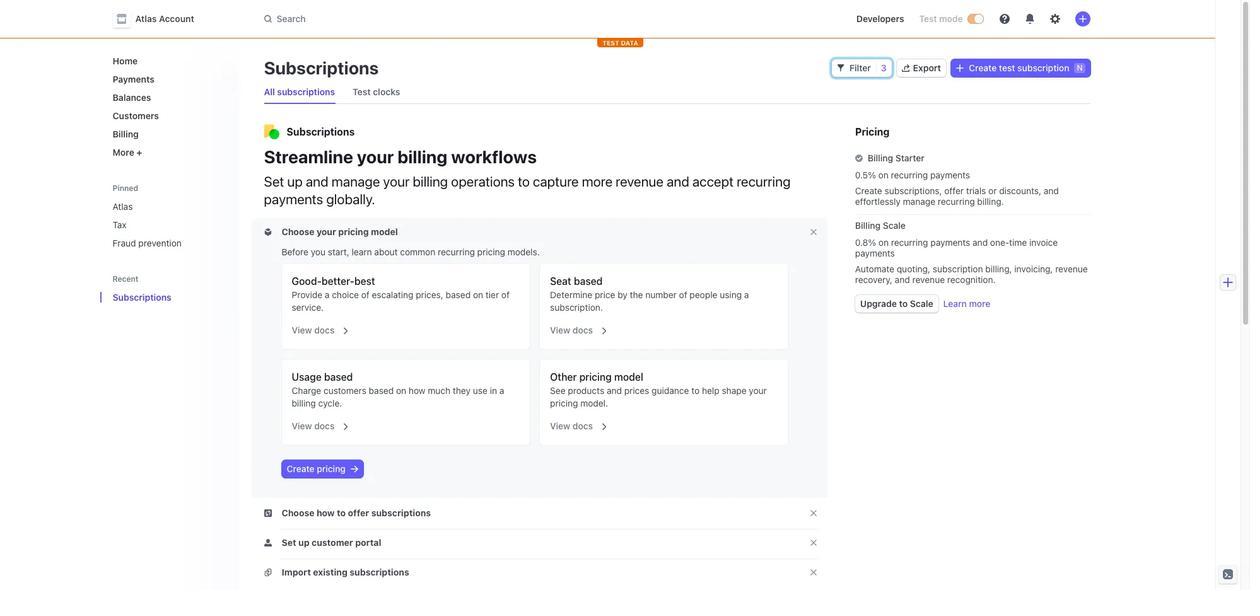 Task type: vqa. For each thing, say whether or not it's contained in the screenshot.
the leftmost model
yes



Task type: locate. For each thing, give the bounding box(es) containing it.
a down better-
[[325, 289, 330, 300]]

subscriptions down recent
[[113, 292, 171, 303]]

2 of from the left
[[501, 289, 510, 300]]

choose
[[282, 226, 314, 237], [282, 508, 314, 518]]

customers
[[324, 385, 366, 396]]

pricing up the products on the bottom
[[579, 371, 612, 383]]

1 choose from the top
[[282, 226, 314, 237]]

offer
[[944, 185, 964, 196], [348, 508, 369, 518]]

see
[[550, 385, 565, 396]]

pricing
[[855, 126, 889, 137]]

up left customer
[[298, 537, 309, 548]]

on left tier
[[473, 289, 483, 300]]

based up price
[[574, 276, 603, 287]]

scale left 'learn'
[[910, 298, 933, 309]]

choose up set up customer portal dropdown button
[[282, 508, 314, 518]]

0 vertical spatial billing
[[113, 129, 139, 139]]

of right tier
[[501, 289, 510, 300]]

billing inside 'core navigation links' element
[[113, 129, 139, 139]]

test clocks link
[[348, 83, 405, 101]]

1 vertical spatial subscriptions
[[371, 508, 431, 518]]

view docs for seat
[[550, 325, 593, 336]]

Search search field
[[256, 7, 612, 31]]

1 vertical spatial manage
[[903, 196, 935, 207]]

1 vertical spatial set
[[282, 537, 296, 548]]

svg image inside set up customer portal dropdown button
[[264, 539, 272, 547]]

0 vertical spatial create
[[969, 62, 997, 73]]

atlas left account
[[135, 13, 157, 24]]

2 vertical spatial billing
[[292, 398, 316, 409]]

recurring inside streamline your billing workflows set up and manage your billing operations to capture more revenue and accept recurring payments globally.
[[737, 173, 791, 190]]

subscriptions,
[[885, 185, 942, 196]]

test for test clocks
[[353, 86, 371, 97]]

on
[[878, 170, 888, 180], [878, 237, 889, 248], [473, 289, 483, 300], [396, 385, 406, 396]]

svg image for import existing subscriptions
[[264, 569, 272, 576]]

0 horizontal spatial more
[[582, 173, 613, 190]]

up
[[287, 173, 303, 190], [298, 537, 309, 548]]

1 horizontal spatial manage
[[903, 196, 935, 207]]

a right using
[[744, 289, 749, 300]]

test left clocks
[[353, 86, 371, 97]]

payments up trials
[[930, 170, 970, 180]]

0 horizontal spatial a
[[325, 289, 330, 300]]

how up set up customer portal dropdown button
[[317, 508, 335, 518]]

test
[[919, 13, 937, 24], [353, 86, 371, 97]]

on inside 0.5% on recurring payments create subscriptions, offer trials or discounts, and effortlessly manage recurring billing.
[[878, 170, 888, 180]]

billing up more +
[[113, 129, 139, 139]]

learn
[[943, 298, 967, 309]]

choose how to offer subscriptions button
[[264, 507, 433, 520]]

0 vertical spatial how
[[409, 385, 425, 396]]

good-
[[292, 276, 322, 287]]

view docs for good-
[[292, 325, 334, 336]]

1 vertical spatial more
[[969, 298, 990, 309]]

0 vertical spatial up
[[287, 173, 303, 190]]

to left capture
[[518, 173, 530, 190]]

choose inside choose your pricing model dropdown button
[[282, 226, 314, 237]]

about
[[374, 247, 398, 257]]

determine
[[550, 289, 592, 300]]

1 vertical spatial svg image
[[264, 539, 272, 547]]

learn more
[[943, 298, 990, 309]]

data
[[621, 39, 638, 47]]

+
[[136, 147, 142, 158]]

choose how to offer subscriptions
[[282, 508, 431, 518]]

on right 0.8%
[[878, 237, 889, 248]]

0.5% on recurring payments create subscriptions, offer trials or discounts, and effortlessly manage recurring billing.
[[855, 170, 1059, 207]]

2 horizontal spatial create
[[969, 62, 997, 73]]

1 vertical spatial model
[[614, 371, 643, 383]]

manage right effortlessly
[[903, 196, 935, 207]]

based up customers
[[324, 371, 353, 383]]

usage
[[292, 371, 322, 383]]

scale inside billing scale 0.8% on recurring payments and one-time invoice payments automate quoting, subscription billing, invoicing, revenue recovery, and revenue recognition.
[[883, 220, 906, 231]]

view docs down service.
[[292, 325, 334, 336]]

test data
[[602, 39, 638, 47]]

0 horizontal spatial test
[[353, 86, 371, 97]]

account
[[159, 13, 194, 24]]

docs down model.
[[573, 421, 593, 431]]

1 svg image from the top
[[264, 510, 272, 517]]

svg image
[[837, 64, 845, 72], [956, 64, 964, 72], [264, 228, 272, 236], [351, 465, 358, 473]]

core navigation links element
[[108, 50, 229, 163]]

based right the prices, at the left of the page
[[446, 289, 471, 300]]

view for seat based
[[550, 325, 570, 336]]

atlas inside button
[[135, 13, 157, 24]]

prices
[[624, 385, 649, 396]]

0 vertical spatial test
[[919, 13, 937, 24]]

choose up before
[[282, 226, 314, 237]]

0 horizontal spatial create
[[287, 464, 314, 474]]

on left much
[[396, 385, 406, 396]]

1 vertical spatial test
[[353, 86, 371, 97]]

prevention
[[138, 238, 182, 248]]

to inside button
[[899, 298, 908, 309]]

1 vertical spatial subscription
[[933, 264, 983, 274]]

globally.
[[326, 191, 375, 207]]

choose inside choose how to offer subscriptions dropdown button
[[282, 508, 314, 518]]

scale inside button
[[910, 298, 933, 309]]

import existing subscriptions
[[282, 567, 409, 578]]

3 svg image from the top
[[264, 569, 272, 576]]

more right capture
[[582, 173, 613, 190]]

test left mode
[[919, 13, 937, 24]]

and down streamline
[[306, 173, 328, 190]]

quoting,
[[897, 264, 930, 274]]

0 vertical spatial more
[[582, 173, 613, 190]]

subscription.
[[550, 302, 603, 313]]

billing up 0.8%
[[855, 220, 881, 231]]

Search text field
[[256, 7, 612, 31]]

revenue
[[616, 173, 663, 190], [1055, 264, 1088, 274], [912, 274, 945, 285]]

and
[[306, 173, 328, 190], [667, 173, 689, 190], [1044, 185, 1059, 196], [973, 237, 988, 248], [895, 274, 910, 285], [607, 385, 622, 396]]

more +
[[113, 147, 142, 158]]

payments down streamline
[[264, 191, 323, 207]]

existing
[[313, 567, 347, 578]]

fraud prevention
[[113, 238, 182, 248]]

create inside 0.5% on recurring payments create subscriptions, offer trials or discounts, and effortlessly manage recurring billing.
[[855, 185, 882, 196]]

and left prices
[[607, 385, 622, 396]]

2 horizontal spatial of
[[679, 289, 687, 300]]

0 vertical spatial scale
[[883, 220, 906, 231]]

to up customer
[[337, 508, 346, 518]]

other
[[550, 371, 577, 383]]

more right 'learn'
[[969, 298, 990, 309]]

atlas account button
[[113, 10, 207, 28]]

of left people
[[679, 289, 687, 300]]

to inside streamline your billing workflows set up and manage your billing operations to capture more revenue and accept recurring payments globally.
[[518, 173, 530, 190]]

test for test mode
[[919, 13, 937, 24]]

start,
[[328, 247, 349, 257]]

offer left trials
[[944, 185, 964, 196]]

and up the upgrade to scale
[[895, 274, 910, 285]]

and right discounts,
[[1044, 185, 1059, 196]]

2 svg image from the top
[[264, 539, 272, 547]]

subscriptions
[[264, 57, 379, 78], [287, 126, 355, 137], [113, 292, 171, 303]]

0 horizontal spatial atlas
[[113, 201, 133, 212]]

upgrade
[[860, 298, 897, 309]]

0 horizontal spatial scale
[[883, 220, 906, 231]]

a right in
[[499, 385, 504, 396]]

1 vertical spatial atlas
[[113, 201, 133, 212]]

tab list
[[259, 81, 1090, 104]]

1 vertical spatial create
[[855, 185, 882, 196]]

up down streamline
[[287, 173, 303, 190]]

billing for billing starter
[[868, 153, 893, 163]]

import
[[282, 567, 311, 578]]

recent
[[113, 274, 139, 284]]

svg image inside choose your pricing model dropdown button
[[264, 228, 272, 236]]

atlas account
[[135, 13, 194, 24]]

svg image inside import existing subscriptions dropdown button
[[264, 569, 272, 576]]

model up prices
[[614, 371, 643, 383]]

subscriptions inside dropdown button
[[371, 508, 431, 518]]

svg image
[[264, 510, 272, 517], [264, 539, 272, 547], [264, 569, 272, 576]]

1 vertical spatial how
[[317, 508, 335, 518]]

1 horizontal spatial model
[[614, 371, 643, 383]]

set
[[264, 173, 284, 190], [282, 537, 296, 548]]

0 horizontal spatial subscription
[[933, 264, 983, 274]]

much
[[428, 385, 450, 396]]

how
[[409, 385, 425, 396], [317, 508, 335, 518]]

set up customer portal button
[[264, 537, 384, 549]]

0 vertical spatial manage
[[332, 173, 380, 190]]

1 vertical spatial billing
[[413, 173, 448, 190]]

cycle.
[[318, 398, 342, 409]]

1 vertical spatial up
[[298, 537, 309, 548]]

your inside other pricing model see products and prices guidance to help shape your pricing model.
[[749, 385, 767, 396]]

2 vertical spatial create
[[287, 464, 314, 474]]

view down service.
[[292, 325, 312, 336]]

atlas inside pinned element
[[113, 201, 133, 212]]

recurring up subscriptions,
[[891, 170, 928, 180]]

customer
[[312, 537, 353, 548]]

or
[[988, 185, 997, 196]]

0 vertical spatial svg image
[[264, 510, 272, 517]]

subscriptions up all subscriptions on the top of the page
[[264, 57, 379, 78]]

0 horizontal spatial manage
[[332, 173, 380, 190]]

svg image inside choose how to offer subscriptions dropdown button
[[264, 510, 272, 517]]

1 horizontal spatial test
[[919, 13, 937, 24]]

offer inside dropdown button
[[348, 508, 369, 518]]

0 horizontal spatial offer
[[348, 508, 369, 518]]

2 vertical spatial subscriptions
[[350, 567, 409, 578]]

1 horizontal spatial create
[[855, 185, 882, 196]]

docs down subscription. at the bottom left
[[573, 325, 593, 336]]

view docs for other
[[550, 421, 593, 431]]

subscriptions inside 'link'
[[113, 292, 171, 303]]

model up about
[[371, 226, 398, 237]]

subscriptions link
[[108, 287, 211, 308]]

choose for choose your pricing model
[[282, 226, 314, 237]]

1 of from the left
[[361, 289, 369, 300]]

0 vertical spatial offer
[[944, 185, 964, 196]]

view down see
[[550, 421, 570, 431]]

1 vertical spatial billing
[[868, 153, 893, 163]]

view docs down cycle.
[[292, 421, 334, 431]]

docs down cycle.
[[314, 421, 334, 431]]

1 vertical spatial choose
[[282, 508, 314, 518]]

recurring up quoting,
[[891, 237, 928, 248]]

view docs button down service.
[[284, 317, 350, 339]]

manage up globally.
[[332, 173, 380, 190]]

payments inside 0.5% on recurring payments create subscriptions, offer trials or discounts, and effortlessly manage recurring billing.
[[930, 170, 970, 180]]

model inside other pricing model see products and prices guidance to help shape your pricing model.
[[614, 371, 643, 383]]

subscription inside billing scale 0.8% on recurring payments and one-time invoice payments automate quoting, subscription billing, invoicing, revenue recovery, and revenue recognition.
[[933, 264, 983, 274]]

subscriptions up "portal"
[[371, 508, 431, 518]]

create test subscription
[[969, 62, 1069, 73]]

1 horizontal spatial more
[[969, 298, 990, 309]]

1 horizontal spatial of
[[501, 289, 510, 300]]

0 vertical spatial set
[[264, 173, 284, 190]]

set up import at left
[[282, 537, 296, 548]]

0 horizontal spatial of
[[361, 289, 369, 300]]

pricing up learn
[[338, 226, 369, 237]]

billing
[[397, 146, 447, 167], [413, 173, 448, 190], [292, 398, 316, 409]]

view down subscription. at the bottom left
[[550, 325, 570, 336]]

view docs button down subscription. at the bottom left
[[542, 317, 609, 339]]

products
[[568, 385, 604, 396]]

billing inside billing scale 0.8% on recurring payments and one-time invoice payments automate quoting, subscription billing, invoicing, revenue recovery, and revenue recognition.
[[855, 220, 881, 231]]

more inside streamline your billing workflows set up and manage your billing operations to capture more revenue and accept recurring payments globally.
[[582, 173, 613, 190]]

model
[[371, 226, 398, 237], [614, 371, 643, 383]]

view down the "charge"
[[292, 421, 312, 431]]

subscription
[[1017, 62, 1069, 73], [933, 264, 983, 274]]

0 horizontal spatial revenue
[[616, 173, 663, 190]]

1 horizontal spatial a
[[499, 385, 504, 396]]

to inside other pricing model see products and prices guidance to help shape your pricing model.
[[691, 385, 700, 396]]

subscriptions up streamline
[[287, 126, 355, 137]]

2 choose from the top
[[282, 508, 314, 518]]

0 horizontal spatial how
[[317, 508, 335, 518]]

0 vertical spatial choose
[[282, 226, 314, 237]]

2 vertical spatial billing
[[855, 220, 881, 231]]

settings image
[[1050, 14, 1060, 24]]

atlas
[[135, 13, 157, 24], [113, 201, 133, 212]]

2 vertical spatial svg image
[[264, 569, 272, 576]]

1 vertical spatial scale
[[910, 298, 933, 309]]

recurring
[[891, 170, 928, 180], [737, 173, 791, 190], [938, 196, 975, 207], [891, 237, 928, 248], [438, 247, 475, 257]]

view docs down subscription. at the bottom left
[[550, 325, 593, 336]]

to right 'upgrade'
[[899, 298, 908, 309]]

invoice
[[1029, 237, 1058, 248]]

set down streamline
[[264, 173, 284, 190]]

1 horizontal spatial offer
[[944, 185, 964, 196]]

0 horizontal spatial model
[[371, 226, 398, 237]]

recurring right the accept
[[737, 173, 791, 190]]

view docs button for seat
[[542, 317, 609, 339]]

view docs button down cycle.
[[284, 412, 350, 435]]

0 vertical spatial subscription
[[1017, 62, 1069, 73]]

atlas down pinned
[[113, 201, 133, 212]]

view docs button down model.
[[542, 412, 609, 435]]

based inside seat based determine price by the number of people using a subscription.
[[574, 276, 603, 287]]

pinned element
[[108, 196, 229, 254]]

2 horizontal spatial a
[[744, 289, 749, 300]]

on inside billing scale 0.8% on recurring payments and one-time invoice payments automate quoting, subscription billing, invoicing, revenue recovery, and revenue recognition.
[[878, 237, 889, 248]]

1 horizontal spatial atlas
[[135, 13, 157, 24]]

on right the 0.5%
[[878, 170, 888, 180]]

recurring inside billing scale 0.8% on recurring payments and one-time invoice payments automate quoting, subscription billing, invoicing, revenue recovery, and revenue recognition.
[[891, 237, 928, 248]]

offer up "portal"
[[348, 508, 369, 518]]

to left help
[[691, 385, 700, 396]]

n
[[1077, 63, 1083, 73]]

view docs down model.
[[550, 421, 593, 431]]

view for other pricing model
[[550, 421, 570, 431]]

before
[[282, 247, 308, 257]]

3 of from the left
[[679, 289, 687, 300]]

starter
[[895, 153, 925, 163]]

payments
[[113, 74, 154, 85]]

0 vertical spatial atlas
[[135, 13, 157, 24]]

svg image inside create pricing link
[[351, 465, 358, 473]]

1 horizontal spatial scale
[[910, 298, 933, 309]]

subscriptions down "portal"
[[350, 567, 409, 578]]

billing up the 0.5%
[[868, 153, 893, 163]]

effortlessly
[[855, 196, 901, 207]]

service.
[[292, 302, 324, 313]]

set inside streamline your billing workflows set up and manage your billing operations to capture more revenue and accept recurring payments globally.
[[264, 173, 284, 190]]

common
[[400, 247, 435, 257]]

based inside good-better-best provide a choice of escalating prices, based on tier of service.
[[446, 289, 471, 300]]

they
[[453, 385, 471, 396]]

how inside dropdown button
[[317, 508, 335, 518]]

how left much
[[409, 385, 425, 396]]

by
[[618, 289, 627, 300]]

1 horizontal spatial how
[[409, 385, 425, 396]]

help
[[702, 385, 719, 396]]

2 vertical spatial subscriptions
[[113, 292, 171, 303]]

subscription right test
[[1017, 62, 1069, 73]]

create
[[969, 62, 997, 73], [855, 185, 882, 196], [287, 464, 314, 474]]

billing,
[[985, 264, 1012, 274]]

3
[[881, 62, 887, 73]]

tab list containing all subscriptions
[[259, 81, 1090, 104]]

atlas for atlas account
[[135, 13, 157, 24]]

1 vertical spatial offer
[[348, 508, 369, 518]]

payments
[[930, 170, 970, 180], [264, 191, 323, 207], [930, 237, 970, 248], [855, 248, 895, 259]]

docs down service.
[[314, 325, 334, 336]]

of down the best
[[361, 289, 369, 300]]

0 vertical spatial model
[[371, 226, 398, 237]]

subscription up 'learn'
[[933, 264, 983, 274]]

streamline
[[264, 146, 353, 167]]

scale down effortlessly
[[883, 220, 906, 231]]

subscriptions right 'all'
[[277, 86, 335, 97]]



Task type: describe. For each thing, give the bounding box(es) containing it.
home
[[113, 56, 138, 66]]

docs for model
[[573, 421, 593, 431]]

choose your pricing model
[[282, 226, 398, 237]]

use
[[473, 385, 487, 396]]

workflows
[[451, 146, 537, 167]]

guidance
[[652, 385, 689, 396]]

a inside seat based determine price by the number of people using a subscription.
[[744, 289, 749, 300]]

charge
[[292, 385, 321, 396]]

atlas for atlas
[[113, 201, 133, 212]]

upgrade to scale
[[860, 298, 933, 309]]

1 horizontal spatial subscription
[[1017, 62, 1069, 73]]

on inside good-better-best provide a choice of escalating prices, based on tier of service.
[[473, 289, 483, 300]]

a inside good-better-best provide a choice of escalating prices, based on tier of service.
[[325, 289, 330, 300]]

usage based charge customers based on how much they use in a billing cycle.
[[292, 371, 504, 409]]

filter
[[850, 62, 871, 73]]

home link
[[108, 50, 229, 71]]

view docs for usage
[[292, 421, 334, 431]]

0 vertical spatial billing
[[397, 146, 447, 167]]

billing link
[[108, 124, 229, 144]]

view docs button for other
[[542, 412, 609, 435]]

up inside set up customer portal dropdown button
[[298, 537, 309, 548]]

create for create pricing
[[287, 464, 314, 474]]

streamline your billing workflows set up and manage your billing operations to capture more revenue and accept recurring payments globally.
[[264, 146, 791, 207]]

recovery,
[[855, 274, 892, 285]]

learn more link
[[943, 298, 990, 310]]

more
[[113, 147, 134, 158]]

view docs button for usage
[[284, 412, 350, 435]]

create for create test subscription
[[969, 62, 997, 73]]

pricing left models.
[[477, 247, 505, 257]]

recurring right "common"
[[438, 247, 475, 257]]

better-
[[322, 276, 354, 287]]

2 horizontal spatial revenue
[[1055, 264, 1088, 274]]

docs for charge
[[314, 421, 334, 431]]

and left the one-
[[973, 237, 988, 248]]

balances link
[[108, 87, 229, 108]]

offer inside 0.5% on recurring payments create subscriptions, offer trials or discounts, and effortlessly manage recurring billing.
[[944, 185, 964, 196]]

1 vertical spatial subscriptions
[[287, 126, 355, 137]]

billing inside usage based charge customers based on how much they use in a billing cycle.
[[292, 398, 316, 409]]

payments inside streamline your billing workflows set up and manage your billing operations to capture more revenue and accept recurring payments globally.
[[264, 191, 323, 207]]

time
[[1009, 237, 1027, 248]]

pricing up choose how to offer subscriptions dropdown button
[[317, 464, 346, 474]]

view docs button for good-
[[284, 317, 350, 339]]

tax link
[[108, 214, 229, 235]]

good-better-best provide a choice of escalating prices, based on tier of service.
[[292, 276, 510, 313]]

model inside dropdown button
[[371, 226, 398, 237]]

recurring left billing.
[[938, 196, 975, 207]]

tier
[[486, 289, 499, 300]]

customers
[[113, 110, 159, 121]]

atlas link
[[108, 196, 229, 217]]

svg image for set up customer portal
[[264, 539, 272, 547]]

people
[[690, 289, 717, 300]]

accept
[[692, 173, 734, 190]]

choose your pricing model button
[[264, 226, 400, 238]]

customers link
[[108, 105, 229, 126]]

you
[[311, 247, 325, 257]]

set inside dropdown button
[[282, 537, 296, 548]]

payments up automate
[[855, 248, 895, 259]]

to inside dropdown button
[[337, 508, 346, 518]]

create pricing
[[287, 464, 346, 474]]

pricing down see
[[550, 398, 578, 409]]

billing for billing
[[113, 129, 139, 139]]

discounts,
[[999, 185, 1041, 196]]

svg image for choose how to offer subscriptions
[[264, 510, 272, 517]]

billing for billing scale 0.8% on recurring payments and one-time invoice payments automate quoting, subscription billing, invoicing, revenue recovery, and revenue recognition.
[[855, 220, 881, 231]]

0.5%
[[855, 170, 876, 180]]

help image
[[999, 14, 1009, 24]]

number
[[645, 289, 677, 300]]

payments link
[[108, 69, 229, 90]]

payments up "recognition."
[[930, 237, 970, 248]]

docs for best
[[314, 325, 334, 336]]

price
[[595, 289, 615, 300]]

on inside usage based charge customers based on how much they use in a billing cycle.
[[396, 385, 406, 396]]

subscriptions inside dropdown button
[[350, 567, 409, 578]]

models.
[[508, 247, 540, 257]]

before you start, learn about common recurring pricing models.
[[282, 247, 540, 257]]

billing.
[[977, 196, 1004, 207]]

up inside streamline your billing workflows set up and manage your billing operations to capture more revenue and accept recurring payments globally.
[[287, 173, 303, 190]]

0 vertical spatial subscriptions
[[264, 57, 379, 78]]

balances
[[113, 92, 151, 103]]

revenue inside streamline your billing workflows set up and manage your billing operations to capture more revenue and accept recurring payments globally.
[[616, 173, 663, 190]]

billing scale 0.8% on recurring payments and one-time invoice payments automate quoting, subscription billing, invoicing, revenue recovery, and revenue recognition.
[[855, 220, 1088, 285]]

provide
[[292, 289, 322, 300]]

one-
[[990, 237, 1009, 248]]

best
[[354, 276, 375, 287]]

choice
[[332, 289, 359, 300]]

the
[[630, 289, 643, 300]]

pricing inside dropdown button
[[338, 226, 369, 237]]

0.8%
[[855, 237, 876, 248]]

learn
[[352, 247, 372, 257]]

create pricing link
[[282, 460, 363, 478]]

choose for choose how to offer subscriptions
[[282, 508, 314, 518]]

seat based determine price by the number of people using a subscription.
[[550, 276, 749, 313]]

manage inside streamline your billing workflows set up and manage your billing operations to capture more revenue and accept recurring payments globally.
[[332, 173, 380, 190]]

upgrade to scale button
[[855, 295, 938, 313]]

based right customers
[[369, 385, 394, 396]]

1 horizontal spatial revenue
[[912, 274, 945, 285]]

and inside 0.5% on recurring payments create subscriptions, offer trials or discounts, and effortlessly manage recurring billing.
[[1044, 185, 1059, 196]]

pinned
[[113, 184, 138, 193]]

fraud
[[113, 238, 136, 248]]

using
[[720, 289, 742, 300]]

of inside seat based determine price by the number of people using a subscription.
[[679, 289, 687, 300]]

search
[[277, 13, 306, 24]]

invoicing,
[[1014, 264, 1053, 274]]

pinned navigation links element
[[108, 178, 231, 254]]

manage inside 0.5% on recurring payments create subscriptions, offer trials or discounts, and effortlessly manage recurring billing.
[[903, 196, 935, 207]]

escalating
[[372, 289, 413, 300]]

export button
[[897, 59, 946, 77]]

set up customer portal
[[282, 537, 381, 548]]

test
[[999, 62, 1015, 73]]

test clocks
[[353, 86, 400, 97]]

all
[[264, 86, 275, 97]]

developers
[[856, 13, 904, 24]]

export
[[913, 62, 941, 73]]

seat
[[550, 276, 571, 287]]

portal
[[355, 537, 381, 548]]

and left the accept
[[667, 173, 689, 190]]

your inside dropdown button
[[317, 226, 336, 237]]

a inside usage based charge customers based on how much they use in a billing cycle.
[[499, 385, 504, 396]]

fraud prevention link
[[108, 233, 229, 254]]

tax
[[113, 219, 126, 230]]

docs for determine
[[573, 325, 593, 336]]

view for good-better-best
[[292, 325, 312, 336]]

all subscriptions
[[264, 86, 335, 97]]

recent navigation links element
[[100, 269, 239, 308]]

how inside usage based charge customers based on how much they use in a billing cycle.
[[409, 385, 425, 396]]

0 vertical spatial subscriptions
[[277, 86, 335, 97]]

and inside other pricing model see products and prices guidance to help shape your pricing model.
[[607, 385, 622, 396]]

all subscriptions link
[[259, 83, 340, 101]]

view for usage based
[[292, 421, 312, 431]]

shape
[[722, 385, 746, 396]]



